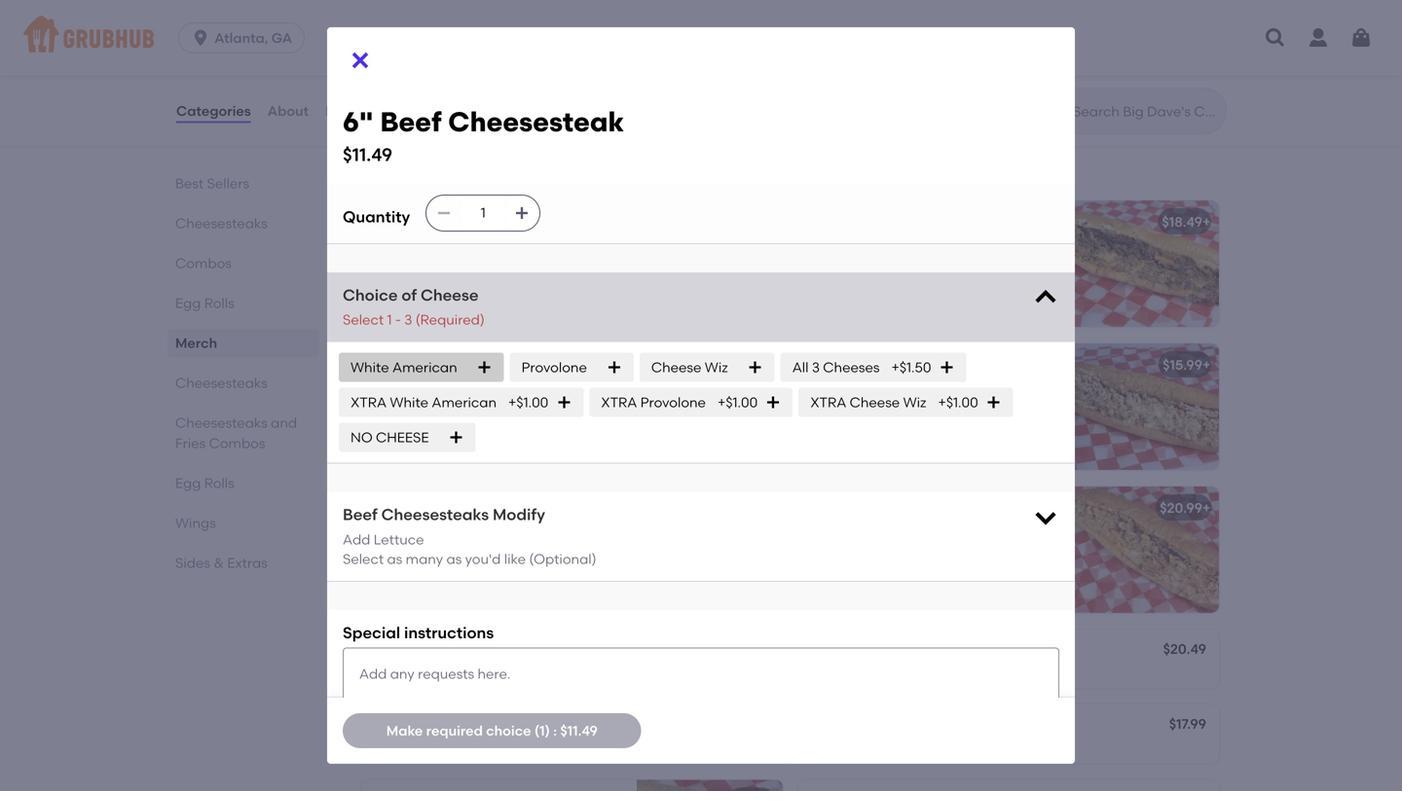 Task type: describe. For each thing, give the bounding box(es) containing it.
(optional)
[[529, 551, 597, 568]]

2 as from the left
[[446, 551, 462, 568]]

with for 10" amoroso's roll loaded with seasoned chicken and choice of white american, provolone or cheese whiz.
[[979, 384, 1006, 401]]

10" dave's way beef
[[810, 643, 946, 660]]

6" beef cheesesteak button
[[362, 201, 783, 327]]

Special instructions text field
[[343, 648, 1060, 721]]

modify
[[493, 506, 545, 525]]

salmon
[[810, 547, 859, 564]]

categories
[[176, 103, 251, 119]]

quantity
[[343, 207, 410, 226]]

$13.49
[[730, 641, 770, 658]]

xtra cheese wiz
[[810, 394, 927, 411]]

6" dave's way chicken
[[374, 718, 528, 735]]

ribeye
[[878, 261, 918, 278]]

0 vertical spatial merch
[[358, 10, 423, 35]]

chicken
[[878, 404, 929, 421]]

xtra for xtra provolone
[[601, 394, 637, 411]]

whiz. for salmon
[[810, 587, 845, 603]]

chicken for 10"
[[834, 357, 889, 373]]

white for 10" amorosa roll loaded with grilled salmon and choice of white american, provolone or cheese whiz.
[[956, 547, 992, 564]]

extras
[[227, 555, 268, 572]]

chicken for 6"
[[392, 357, 447, 373]]

+$1.00 for xtra provolone
[[718, 394, 758, 411]]

best
[[175, 175, 204, 192]]

sellers
[[207, 175, 249, 192]]

Input item quantity number field
[[462, 196, 505, 231]]

all
[[792, 359, 809, 376]]

10" amoroso's roll loaded with seasoned chicken and choice of white american, provolone or cheese whiz.
[[810, 384, 1023, 460]]

sides
[[175, 555, 210, 572]]

cheesesteak for 6" beef cheesesteak $11.49
[[448, 106, 624, 138]]

of for 10" amorosa roll loaded with grilled salmon and choice of white american, provolone or cheese whiz.
[[939, 547, 953, 564]]

loaded for ribeye
[[929, 241, 975, 258]]

special
[[343, 624, 400, 643]]

+$1.50
[[892, 359, 931, 376]]

(required)
[[416, 312, 485, 328]]

10" amoroso's roll loaded with seasoned ribeye and choice of white american, provolone or cheese whiz.
[[810, 241, 1051, 317]]

beef down "10" amorosa roll loaded with grilled salmon and choice of white american, provolone or cheese whiz."
[[915, 643, 946, 660]]

10" for 10" amoroso's roll loaded with seasoned chicken and choice of white american, provolone or cheese whiz.
[[810, 384, 830, 401]]

$10.49
[[725, 355, 765, 371]]

10" for 10" amoroso's roll loaded with seasoned ribeye and choice of white american, provolone or cheese whiz.
[[810, 241, 830, 258]]

1 egg from the top
[[175, 295, 201, 312]]

Search Big Dave's Cheesesteaks - Downtown search field
[[1071, 102, 1220, 121]]

$11.49 inside "6" beef cheesesteak $11.49"
[[343, 144, 392, 166]]

way for 6" dave's way chicken
[[440, 718, 470, 735]]

salmon
[[392, 500, 443, 517]]

choice for salmon
[[892, 547, 936, 564]]

6" chicken cheesesteak
[[374, 357, 537, 373]]

chicken inside 6" dave's way chicken button
[[473, 718, 528, 735]]

about
[[267, 103, 309, 119]]

instructions
[[404, 624, 494, 643]]

1 horizontal spatial wiz
[[903, 394, 927, 411]]

and for chicken
[[932, 404, 958, 421]]

cheesesteak for 6" chicken cheesesteak
[[450, 357, 537, 373]]

atlanta,
[[214, 30, 268, 46]]

:
[[553, 723, 557, 740]]

loaded for chicken
[[929, 384, 975, 401]]

categories button
[[175, 76, 252, 146]]

(1)
[[535, 723, 550, 740]]

beef down instructions
[[473, 643, 503, 660]]

$18.49
[[1162, 214, 1203, 230]]

all 3 cheeses
[[792, 359, 880, 376]]

roll for ribeye
[[905, 241, 925, 258]]

cheesesteaks and fries combos
[[175, 415, 297, 452]]

about button
[[267, 76, 310, 146]]

reviews button
[[324, 76, 381, 146]]

select inside beef cheesesteaks modify add lettuce select as many as you'd like (optional)
[[343, 551, 384, 568]]

svg image inside the atlanta, ga button
[[191, 28, 210, 48]]

cheese wiz
[[651, 359, 728, 376]]

cheesesteaks down sellers
[[175, 215, 268, 232]]

and for salmon
[[862, 547, 888, 564]]

xtra white american
[[351, 394, 497, 411]]

6" for 6" beef cheesesteak
[[374, 214, 389, 230]]

cheese
[[376, 430, 429, 446]]

you'd
[[465, 551, 501, 568]]

atlanta, ga button
[[178, 22, 313, 54]]

6" dave's way chicken button
[[362, 705, 783, 764]]

10" salmon cheesesteak image
[[1073, 487, 1219, 613]]

amorosa
[[833, 528, 893, 544]]

make required choice (1) : $11.49
[[386, 723, 598, 740]]

required
[[426, 723, 483, 740]]

roll for salmon
[[896, 528, 916, 544]]

provolone for 10" amoroso's roll loaded with seasoned chicken and choice of white american, provolone or cheese whiz.
[[921, 424, 986, 440]]

10" for 10" chicken cheesesteak
[[810, 357, 831, 373]]

beef cheesesteaks modify add lettuce select as many as you'd like (optional)
[[343, 506, 597, 568]]

way for 10" dave's way beef
[[882, 643, 912, 660]]

and for ribeye
[[921, 261, 948, 278]]

10" for 10" dave's way beef
[[810, 643, 831, 660]]

amoroso's for chicken
[[833, 384, 902, 401]]

$15.99 +
[[1163, 357, 1211, 373]]

cheesesteaks inside beef cheesesteaks modify add lettuce select as many as you'd like (optional)
[[381, 506, 489, 525]]

make
[[386, 723, 423, 740]]

beef inside button
[[392, 214, 422, 230]]

or for chicken
[[990, 424, 1003, 440]]

0 vertical spatial wiz
[[705, 359, 728, 376]]

6" dave's way beef
[[374, 643, 503, 660]]

6" salmon cheesesteak
[[374, 500, 533, 517]]

white american
[[351, 359, 457, 376]]

of for 10" amoroso's roll loaded with seasoned chicken and choice of white american, provolone or cheese whiz.
[[1009, 404, 1023, 421]]

seasoned for ribeye
[[810, 261, 874, 278]]

$17.99
[[1169, 716, 1207, 733]]

seasoned for chicken
[[810, 404, 874, 421]]

xtra for xtra white american
[[351, 394, 387, 411]]

0 vertical spatial white
[[351, 359, 389, 376]]

xtra for xtra cheese wiz
[[810, 394, 847, 411]]

fries
[[175, 435, 206, 452]]

or for ribeye
[[951, 281, 964, 297]]

+ for $20.99 +
[[1203, 500, 1211, 517]]

1 vertical spatial $11.49
[[560, 723, 598, 740]]

american, for ribeye
[[810, 281, 879, 297]]

provolone for 10" amoroso's roll loaded with seasoned ribeye and choice of white american, provolone or cheese whiz.
[[882, 281, 947, 297]]

$18.49 +
[[1162, 214, 1211, 230]]

+ for $18.49 +
[[1203, 214, 1211, 230]]



Task type: locate. For each thing, give the bounding box(es) containing it.
1 vertical spatial whiz.
[[864, 444, 899, 460]]

0 vertical spatial egg
[[175, 295, 201, 312]]

cheesesteaks inside cheesesteaks and fries combos
[[175, 415, 268, 431]]

way right make
[[440, 718, 470, 735]]

0 horizontal spatial +$1.00
[[508, 394, 549, 411]]

or inside the 10" amoroso's roll loaded with seasoned ribeye and choice of white american, provolone or cheese whiz.
[[951, 281, 964, 297]]

0 vertical spatial loaded
[[929, 241, 975, 258]]

1 vertical spatial roll
[[905, 384, 925, 401]]

1 vertical spatial seasoned
[[810, 404, 874, 421]]

0 horizontal spatial merch
[[175, 335, 217, 352]]

0 vertical spatial 3
[[404, 312, 412, 328]]

of inside choice of cheese select 1 - 3 (required)
[[402, 286, 417, 305]]

2 vertical spatial with
[[970, 528, 997, 544]]

no
[[351, 430, 373, 446]]

main navigation navigation
[[0, 0, 1402, 76]]

american, down chicken
[[849, 424, 918, 440]]

with
[[979, 241, 1006, 258], [979, 384, 1006, 401], [970, 528, 997, 544]]

wiz
[[705, 359, 728, 376], [903, 394, 927, 411]]

and inside "10" amorosa roll loaded with grilled salmon and choice of white american, provolone or cheese whiz."
[[862, 547, 888, 564]]

whiz. inside the 10" amoroso's roll loaded with seasoned ribeye and choice of white american, provolone or cheese whiz.
[[810, 301, 845, 317]]

choice left (1)
[[486, 723, 531, 740]]

6" inside "6" beef cheesesteak $11.49"
[[343, 106, 374, 138]]

way down "10" amorosa roll loaded with grilled salmon and choice of white american, provolone or cheese whiz."
[[882, 643, 912, 660]]

cheese inside choice of cheese select 1 - 3 (required)
[[421, 286, 479, 305]]

6" for 6" dave's way beef
[[374, 643, 389, 660]]

6" for 6" chicken cheesesteak
[[374, 357, 389, 373]]

of inside the 10" amoroso's roll loaded with seasoned chicken and choice of white american, provolone or cheese whiz.
[[1009, 404, 1023, 421]]

0 vertical spatial roll
[[905, 241, 925, 258]]

roll inside the 10" amoroso's roll loaded with seasoned chicken and choice of white american, provolone or cheese whiz.
[[905, 384, 925, 401]]

egg
[[175, 295, 201, 312], [175, 475, 201, 492]]

6" dave's way salmon image
[[637, 781, 783, 792]]

0 horizontal spatial white
[[810, 424, 846, 440]]

6" right about button
[[343, 106, 374, 138]]

-
[[395, 312, 401, 328]]

1 vertical spatial egg rolls
[[175, 475, 234, 492]]

provolone
[[882, 281, 947, 297], [522, 359, 587, 376], [641, 394, 706, 411], [921, 424, 986, 440], [882, 567, 947, 584]]

10" chicken cheesesteak image
[[1073, 344, 1219, 470]]

choice right ribeye
[[951, 261, 996, 278]]

loaded inside the 10" amoroso's roll loaded with seasoned chicken and choice of white american, provolone or cheese whiz.
[[929, 384, 975, 401]]

0 horizontal spatial as
[[387, 551, 403, 568]]

provolone inside the 10" amoroso's roll loaded with seasoned ribeye and choice of white american, provolone or cheese whiz.
[[882, 281, 947, 297]]

whiz. up all 3 cheeses
[[810, 301, 845, 317]]

1 xtra from the left
[[351, 394, 387, 411]]

0 vertical spatial combos
[[175, 255, 232, 272]]

3 xtra from the left
[[810, 394, 847, 411]]

chicken
[[392, 357, 447, 373], [834, 357, 889, 373], [473, 718, 528, 735]]

and right chicken
[[932, 404, 958, 421]]

0 horizontal spatial wiz
[[705, 359, 728, 376]]

of
[[999, 261, 1012, 278], [402, 286, 417, 305], [1009, 404, 1023, 421], [939, 547, 953, 564]]

cheese inside the 10" amoroso's roll loaded with seasoned chicken and choice of white american, provolone or cheese whiz.
[[810, 444, 860, 460]]

dave's for 6" dave's way chicken
[[392, 718, 437, 735]]

2 vertical spatial loaded
[[920, 528, 966, 544]]

beef inside beef cheesesteaks modify add lettuce select as many as you'd like (optional)
[[343, 506, 378, 525]]

3 right "-"
[[404, 312, 412, 328]]

6" beef cheesesteak $11.49
[[343, 106, 624, 166]]

roll up ribeye
[[905, 241, 925, 258]]

2 vertical spatial whiz.
[[810, 587, 845, 603]]

0 vertical spatial select
[[343, 312, 384, 328]]

way down instructions
[[440, 643, 470, 660]]

cheesesteak inside "6" beef cheesesteak $11.49"
[[448, 106, 624, 138]]

american, down ribeye
[[810, 281, 879, 297]]

chicken up xtra cheese wiz at the right of page
[[834, 357, 889, 373]]

1 vertical spatial american,
[[849, 424, 918, 440]]

loaded for salmon
[[920, 528, 966, 544]]

1 vertical spatial or
[[990, 424, 1003, 440]]

roll inside the 10" amoroso's roll loaded with seasoned ribeye and choice of white american, provolone or cheese whiz.
[[905, 241, 925, 258]]

of for 10" amoroso's roll loaded with seasoned ribeye and choice of white american, provolone or cheese whiz.
[[999, 261, 1012, 278]]

as left you'd
[[446, 551, 462, 568]]

svg image
[[191, 28, 210, 48], [349, 49, 372, 72], [437, 205, 452, 221], [514, 205, 530, 221], [607, 360, 622, 376], [939, 360, 955, 376], [986, 395, 1002, 411], [1032, 504, 1060, 531]]

seasoned inside the 10" amoroso's roll loaded with seasoned chicken and choice of white american, provolone or cheese whiz.
[[810, 404, 874, 421]]

roll for chicken
[[905, 384, 925, 401]]

$20.49
[[1163, 641, 1207, 658]]

choice right chicken
[[962, 404, 1006, 421]]

1 as from the left
[[387, 551, 403, 568]]

0 vertical spatial whiz.
[[810, 301, 845, 317]]

wings
[[175, 515, 216, 532]]

white inside the 10" amoroso's roll loaded with seasoned ribeye and choice of white american, provolone or cheese whiz.
[[1015, 261, 1051, 278]]

dave's for 6" dave's way beef
[[392, 643, 437, 660]]

with inside the 10" amoroso's roll loaded with seasoned chicken and choice of white american, provolone or cheese whiz.
[[979, 384, 1006, 401]]

svg image
[[1264, 26, 1287, 50], [1350, 26, 1373, 50], [1032, 284, 1060, 312], [477, 360, 492, 376], [748, 360, 763, 376], [556, 395, 572, 411], [766, 395, 781, 411], [448, 430, 464, 446]]

10" chicken cheesesteak
[[810, 357, 980, 373]]

2 10" from the top
[[810, 357, 831, 373]]

dave's inside button
[[392, 718, 437, 735]]

0 vertical spatial egg rolls
[[175, 295, 234, 312]]

amoroso's inside the 10" amoroso's roll loaded with seasoned chicken and choice of white american, provolone or cheese whiz.
[[833, 384, 902, 401]]

chicken up xtra white american
[[392, 357, 447, 373]]

white for 10" amoroso's roll loaded with seasoned chicken and choice of white american, provolone or cheese whiz.
[[810, 424, 846, 440]]

3 inside choice of cheese select 1 - 3 (required)
[[404, 312, 412, 328]]

like
[[504, 551, 526, 568]]

select
[[343, 312, 384, 328], [343, 551, 384, 568]]

atlanta, ga
[[214, 30, 292, 46]]

american, inside the 10" amoroso's roll loaded with seasoned chicken and choice of white american, provolone or cheese whiz.
[[849, 424, 918, 440]]

roll inside "10" amorosa roll loaded with grilled salmon and choice of white american, provolone or cheese whiz."
[[896, 528, 916, 544]]

choice for chicken
[[962, 404, 1006, 421]]

1 vertical spatial amoroso's
[[833, 384, 902, 401]]

beef left input item quantity number field
[[392, 214, 422, 230]]

10" inside the 10" amoroso's roll loaded with seasoned chicken and choice of white american, provolone or cheese whiz.
[[810, 384, 830, 401]]

whiz.
[[810, 301, 845, 317], [864, 444, 899, 460], [810, 587, 845, 603]]

no cheese
[[351, 430, 429, 446]]

cheesesteak for 10" chicken cheesesteak
[[892, 357, 980, 373]]

2 vertical spatial american,
[[810, 567, 879, 584]]

2 horizontal spatial xtra
[[810, 394, 847, 411]]

wiz down the +$1.50
[[903, 394, 927, 411]]

add
[[343, 531, 370, 548]]

wiz up xtra provolone
[[705, 359, 728, 376]]

$15.99
[[1163, 357, 1203, 373]]

2 vertical spatial or
[[951, 567, 964, 584]]

select down add
[[343, 551, 384, 568]]

1
[[387, 312, 392, 328]]

with inside the 10" amoroso's roll loaded with seasoned ribeye and choice of white american, provolone or cheese whiz.
[[979, 241, 1006, 258]]

and right ribeye
[[921, 261, 948, 278]]

choice
[[951, 261, 996, 278], [962, 404, 1006, 421], [892, 547, 936, 564], [486, 723, 531, 740]]

6" beef cheesesteak
[[374, 214, 513, 230]]

choice inside "10" amorosa roll loaded with grilled salmon and choice of white american, provolone or cheese whiz."
[[892, 547, 936, 564]]

6" up choice
[[374, 214, 389, 230]]

0 vertical spatial with
[[979, 241, 1006, 258]]

as down lettuce at the bottom
[[387, 551, 403, 568]]

1 vertical spatial combos
[[209, 435, 265, 452]]

choice down amorosa
[[892, 547, 936, 564]]

select down choice
[[343, 312, 384, 328]]

combos right fries
[[209, 435, 265, 452]]

and
[[921, 261, 948, 278], [932, 404, 958, 421], [271, 415, 297, 431], [862, 547, 888, 564]]

or for salmon
[[951, 567, 964, 584]]

chicken left (1)
[[473, 718, 528, 735]]

6" salmon cheesesteak button
[[362, 487, 783, 613]]

0 horizontal spatial white
[[351, 359, 389, 376]]

+ for $15.99 +
[[1203, 357, 1211, 373]]

+$1.00 right chicken
[[938, 394, 978, 411]]

rolls
[[204, 295, 234, 312], [204, 475, 234, 492]]

$20.99
[[1160, 500, 1203, 517]]

2 +$1.00 from the left
[[718, 394, 758, 411]]

0 vertical spatial amoroso's
[[833, 241, 902, 258]]

select inside choice of cheese select 1 - 3 (required)
[[343, 312, 384, 328]]

way inside button
[[440, 718, 470, 735]]

ga
[[271, 30, 292, 46]]

cheesesteaks up fries
[[175, 415, 268, 431]]

+$1.00
[[508, 394, 549, 411], [718, 394, 758, 411], [938, 394, 978, 411]]

0 vertical spatial or
[[951, 281, 964, 297]]

cheesesteaks up lettuce at the bottom
[[381, 506, 489, 525]]

$17.99 button
[[799, 705, 1219, 764]]

2 select from the top
[[343, 551, 384, 568]]

10" amorosa roll loaded with grilled salmon and choice of white american, provolone or cheese whiz.
[[810, 528, 1041, 603]]

reviews
[[325, 103, 380, 119]]

of inside "10" amorosa roll loaded with grilled salmon and choice of white american, provolone or cheese whiz."
[[939, 547, 953, 564]]

1 horizontal spatial white
[[956, 547, 992, 564]]

seasoned down all 3 cheeses
[[810, 404, 874, 421]]

1 egg rolls from the top
[[175, 295, 234, 312]]

american, for salmon
[[810, 567, 879, 584]]

0 vertical spatial $11.49
[[343, 144, 392, 166]]

provolone inside the 10" amoroso's roll loaded with seasoned chicken and choice of white american, provolone or cheese whiz.
[[921, 424, 986, 440]]

2 amoroso's from the top
[[833, 384, 902, 401]]

2 vertical spatial white
[[956, 547, 992, 564]]

1 vertical spatial select
[[343, 551, 384, 568]]

1 horizontal spatial $11.49
[[560, 723, 598, 740]]

0 horizontal spatial 3
[[404, 312, 412, 328]]

2 egg from the top
[[175, 475, 201, 492]]

choice inside the 10" amoroso's roll loaded with seasoned ribeye and choice of white american, provolone or cheese whiz.
[[951, 261, 996, 278]]

+
[[1203, 214, 1211, 230], [765, 355, 774, 371], [1203, 357, 1211, 373], [1203, 500, 1211, 517]]

xtra
[[351, 394, 387, 411], [601, 394, 637, 411], [810, 394, 847, 411]]

seasoned left ribeye
[[810, 261, 874, 278]]

with for 10" amorosa roll loaded with grilled salmon and choice of white american, provolone or cheese whiz.
[[970, 528, 997, 544]]

many
[[406, 551, 443, 568]]

dave's for 10" dave's way beef
[[834, 643, 879, 660]]

whiz. for ribeye
[[810, 301, 845, 317]]

10" inside "10" amorosa roll loaded with grilled salmon and choice of white american, provolone or cheese whiz."
[[810, 528, 830, 544]]

1 horizontal spatial white
[[390, 394, 429, 411]]

american down 6" chicken cheesesteak
[[432, 394, 497, 411]]

of inside the 10" amoroso's roll loaded with seasoned ribeye and choice of white american, provolone or cheese whiz.
[[999, 261, 1012, 278]]

1 +$1.00 from the left
[[508, 394, 549, 411]]

cheesesteaks up 6" beef cheesesteak
[[358, 155, 502, 180]]

with for 10" amoroso's roll loaded with seasoned ribeye and choice of white american, provolone or cheese whiz.
[[979, 241, 1006, 258]]

10" inside the 10" amoroso's roll loaded with seasoned ribeye and choice of white american, provolone or cheese whiz.
[[810, 241, 830, 258]]

+$1.00 down $10.49
[[718, 394, 758, 411]]

cheeses
[[823, 359, 880, 376]]

choice for ribeye
[[951, 261, 996, 278]]

1 horizontal spatial merch
[[358, 10, 423, 35]]

2 rolls from the top
[[204, 475, 234, 492]]

egg rolls
[[175, 295, 234, 312], [175, 475, 234, 492]]

cheese inside the 10" amoroso's roll loaded with seasoned ribeye and choice of white american, provolone or cheese whiz.
[[967, 281, 1018, 297]]

cheese inside "10" amorosa roll loaded with grilled salmon and choice of white american, provolone or cheese whiz."
[[967, 567, 1018, 584]]

and inside cheesesteaks and fries combos
[[271, 415, 297, 431]]

roll up chicken
[[905, 384, 925, 401]]

1 vertical spatial white
[[810, 424, 846, 440]]

whiz. down "salmon"
[[810, 587, 845, 603]]

1 vertical spatial merch
[[175, 335, 217, 352]]

white down white american
[[390, 394, 429, 411]]

1 horizontal spatial chicken
[[473, 718, 528, 735]]

1 vertical spatial with
[[979, 384, 1006, 401]]

grilled
[[1001, 528, 1041, 544]]

beef up add
[[343, 506, 378, 525]]

+ for $10.49 +
[[765, 355, 774, 371]]

3 +$1.00 from the left
[[938, 394, 978, 411]]

american, inside "10" amorosa roll loaded with grilled salmon and choice of white american, provolone or cheese whiz."
[[810, 567, 879, 584]]

3 right 'all'
[[812, 359, 820, 376]]

special instructions
[[343, 624, 494, 643]]

cheesesteak for 6" beef cheesesteak
[[426, 214, 513, 230]]

3
[[404, 312, 412, 328], [812, 359, 820, 376]]

5 10" from the top
[[810, 643, 831, 660]]

cheesesteaks up cheesesteaks and fries combos
[[175, 375, 268, 391]]

6" for 6" salmon cheesesteak
[[374, 500, 389, 517]]

1 horizontal spatial +$1.00
[[718, 394, 758, 411]]

cheesesteak for 6" salmon cheesesteak
[[446, 500, 533, 517]]

cheesesteaks
[[358, 155, 502, 180], [175, 215, 268, 232], [175, 375, 268, 391], [175, 415, 268, 431], [381, 506, 489, 525]]

whiz. inside "10" amorosa roll loaded with grilled salmon and choice of white american, provolone or cheese whiz."
[[810, 587, 845, 603]]

or inside "10" amorosa roll loaded with grilled salmon and choice of white american, provolone or cheese whiz."
[[951, 567, 964, 584]]

2 vertical spatial roll
[[896, 528, 916, 544]]

10" for 10" amorosa roll loaded with grilled salmon and choice of white american, provolone or cheese whiz.
[[810, 528, 830, 544]]

2 xtra from the left
[[601, 394, 637, 411]]

amoroso's inside the 10" amoroso's roll loaded with seasoned ribeye and choice of white american, provolone or cheese whiz.
[[833, 241, 902, 258]]

loaded inside the 10" amoroso's roll loaded with seasoned ribeye and choice of white american, provolone or cheese whiz.
[[929, 241, 975, 258]]

1 select from the top
[[343, 312, 384, 328]]

american, down "salmon"
[[810, 567, 879, 584]]

white inside the 10" amoroso's roll loaded with seasoned chicken and choice of white american, provolone or cheese whiz.
[[810, 424, 846, 440]]

1 vertical spatial 3
[[812, 359, 820, 376]]

6" for 6" beef cheesesteak $11.49
[[343, 106, 374, 138]]

white
[[351, 359, 389, 376], [390, 394, 429, 411]]

amoroso's up ribeye
[[833, 241, 902, 258]]

seasoned inside the 10" amoroso's roll loaded with seasoned ribeye and choice of white american, provolone or cheese whiz.
[[810, 261, 874, 278]]

&
[[214, 555, 224, 572]]

white inside "10" amorosa roll loaded with grilled salmon and choice of white american, provolone or cheese whiz."
[[956, 547, 992, 564]]

1 vertical spatial wiz
[[903, 394, 927, 411]]

2 horizontal spatial +$1.00
[[938, 394, 978, 411]]

american
[[392, 359, 457, 376], [432, 394, 497, 411]]

and inside the 10" amoroso's roll loaded with seasoned ribeye and choice of white american, provolone or cheese whiz.
[[921, 261, 948, 278]]

or
[[951, 281, 964, 297], [990, 424, 1003, 440], [951, 567, 964, 584]]

2 horizontal spatial white
[[1015, 261, 1051, 278]]

lettuce
[[374, 531, 424, 548]]

beef
[[380, 106, 442, 138], [392, 214, 422, 230], [343, 506, 378, 525], [473, 643, 503, 660], [915, 643, 946, 660]]

combos down best sellers
[[175, 255, 232, 272]]

0 vertical spatial american,
[[810, 281, 879, 297]]

whiz. down chicken
[[864, 444, 899, 460]]

0 vertical spatial seasoned
[[810, 261, 874, 278]]

1 seasoned from the top
[[810, 261, 874, 278]]

$11.49
[[343, 144, 392, 166], [560, 723, 598, 740]]

2 egg rolls from the top
[[175, 475, 234, 492]]

beef right reviews on the top left of the page
[[380, 106, 442, 138]]

combos
[[175, 255, 232, 272], [209, 435, 265, 452]]

1 horizontal spatial 3
[[812, 359, 820, 376]]

0 horizontal spatial chicken
[[392, 357, 447, 373]]

with inside "10" amorosa roll loaded with grilled salmon and choice of white american, provolone or cheese whiz."
[[970, 528, 997, 544]]

6" down special
[[374, 643, 389, 660]]

+$1.00 down 6" chicken cheesesteak
[[508, 394, 549, 411]]

and down amorosa
[[862, 547, 888, 564]]

0 vertical spatial american
[[392, 359, 457, 376]]

choice
[[343, 286, 398, 305]]

$10.49 +
[[725, 355, 774, 371]]

loaded inside "10" amorosa roll loaded with grilled salmon and choice of white american, provolone or cheese whiz."
[[920, 528, 966, 544]]

0 vertical spatial rolls
[[204, 295, 234, 312]]

+$1.00 for xtra white american
[[508, 394, 549, 411]]

whiz. for chicken
[[864, 444, 899, 460]]

cheesesteak
[[448, 106, 624, 138], [426, 214, 513, 230], [450, 357, 537, 373], [892, 357, 980, 373], [446, 500, 533, 517]]

2 horizontal spatial chicken
[[834, 357, 889, 373]]

10"
[[810, 241, 830, 258], [810, 357, 831, 373], [810, 384, 830, 401], [810, 528, 830, 544], [810, 643, 831, 660]]

white
[[1015, 261, 1051, 278], [810, 424, 846, 440], [956, 547, 992, 564]]

1 vertical spatial white
[[390, 394, 429, 411]]

choice of cheese select 1 - 3 (required)
[[343, 286, 485, 328]]

american, inside the 10" amoroso's roll loaded with seasoned ribeye and choice of white american, provolone or cheese whiz.
[[810, 281, 879, 297]]

$20.99 +
[[1160, 500, 1211, 517]]

or inside the 10" amoroso's roll loaded with seasoned chicken and choice of white american, provolone or cheese whiz.
[[990, 424, 1003, 440]]

provolone for 10" amorosa roll loaded with grilled salmon and choice of white american, provolone or cheese whiz.
[[882, 567, 947, 584]]

provolone inside "10" amorosa roll loaded with grilled salmon and choice of white american, provolone or cheese whiz."
[[882, 567, 947, 584]]

1 amoroso's from the top
[[833, 241, 902, 258]]

amoroso's down cheeses
[[833, 384, 902, 401]]

0 horizontal spatial xtra
[[351, 394, 387, 411]]

$11.49 right :
[[560, 723, 598, 740]]

way for 6" dave's way beef
[[440, 643, 470, 660]]

roll
[[905, 241, 925, 258], [905, 384, 925, 401], [896, 528, 916, 544]]

roll right amorosa
[[896, 528, 916, 544]]

xtra provolone
[[601, 394, 706, 411]]

and left no at the left bottom
[[271, 415, 297, 431]]

1 10" from the top
[[810, 241, 830, 258]]

american,
[[810, 281, 879, 297], [849, 424, 918, 440], [810, 567, 879, 584]]

0 horizontal spatial $11.49
[[343, 144, 392, 166]]

1 horizontal spatial xtra
[[601, 394, 637, 411]]

3 10" from the top
[[810, 384, 830, 401]]

6" left required
[[374, 718, 389, 735]]

best sellers
[[175, 175, 249, 192]]

white down 1
[[351, 359, 389, 376]]

10" beef cheesesteak image
[[1073, 201, 1219, 327]]

1 rolls from the top
[[204, 295, 234, 312]]

6" down 1
[[374, 357, 389, 373]]

2 seasoned from the top
[[810, 404, 874, 421]]

and inside the 10" amoroso's roll loaded with seasoned chicken and choice of white american, provolone or cheese whiz.
[[932, 404, 958, 421]]

6" for 6" dave's way chicken
[[374, 718, 389, 735]]

white for 10" amoroso's roll loaded with seasoned ribeye and choice of white american, provolone or cheese whiz.
[[1015, 261, 1051, 278]]

whiz. inside the 10" amoroso's roll loaded with seasoned chicken and choice of white american, provolone or cheese whiz.
[[864, 444, 899, 460]]

dave's
[[392, 643, 437, 660], [834, 643, 879, 660], [392, 718, 437, 735]]

6" left salmon
[[374, 500, 389, 517]]

as
[[387, 551, 403, 568], [446, 551, 462, 568]]

+$1.00 for xtra cheese wiz
[[938, 394, 978, 411]]

1 horizontal spatial as
[[446, 551, 462, 568]]

0 vertical spatial white
[[1015, 261, 1051, 278]]

sides & extras
[[175, 555, 268, 572]]

1 vertical spatial american
[[432, 394, 497, 411]]

$11.49 down reviews on the top left of the page
[[343, 144, 392, 166]]

4 10" from the top
[[810, 528, 830, 544]]

amoroso's for ribeye
[[833, 241, 902, 258]]

1 vertical spatial loaded
[[929, 384, 975, 401]]

combos inside cheesesteaks and fries combos
[[209, 435, 265, 452]]

1 vertical spatial rolls
[[204, 475, 234, 492]]

american up xtra white american
[[392, 359, 457, 376]]

1 vertical spatial egg
[[175, 475, 201, 492]]

choice inside the 10" amoroso's roll loaded with seasoned chicken and choice of white american, provolone or cheese whiz.
[[962, 404, 1006, 421]]

beef inside "6" beef cheesesteak $11.49"
[[380, 106, 442, 138]]

american, for chicken
[[849, 424, 918, 440]]



Task type: vqa. For each thing, say whether or not it's contained in the screenshot.
American
yes



